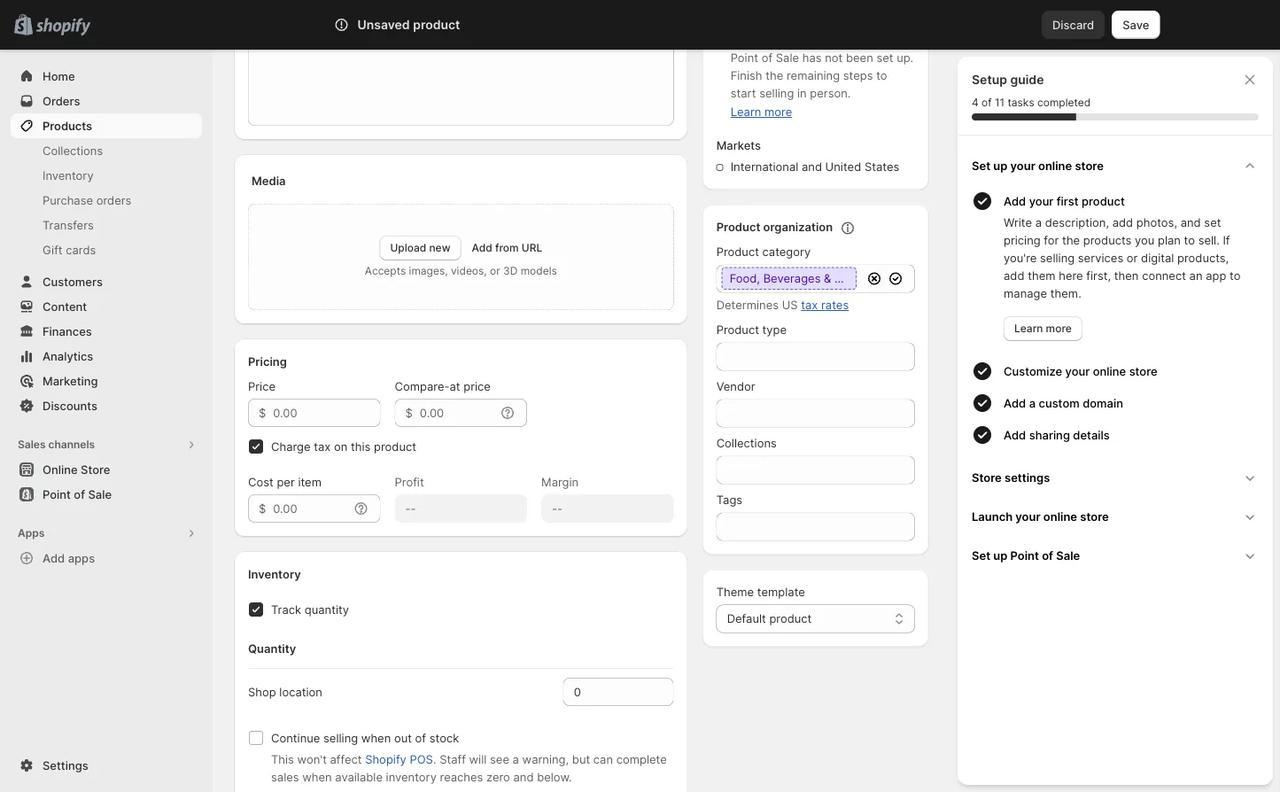 Task type: vqa. For each thing, say whether or not it's contained in the screenshot.
Shopify POS LINK
yes



Task type: describe. For each thing, give the bounding box(es) containing it.
set up point of sale
[[972, 549, 1081, 562]]

customize your online store button
[[1004, 355, 1266, 387]]

finish
[[731, 69, 763, 82]]

sale inside setup guide dialog
[[1057, 549, 1081, 562]]

a for add
[[1030, 396, 1036, 410]]

customize
[[1004, 364, 1063, 378]]

continue selling when out of stock
[[271, 731, 459, 745]]

customers
[[43, 275, 103, 288]]

point for point of sale has not been set up. finish the remaining steps to start selling in person. learn more
[[731, 51, 759, 65]]

1 horizontal spatial add
[[1113, 215, 1134, 229]]

type
[[763, 323, 787, 337]]

when inside . staff will see a warning, but can complete sales when available inventory reaches zero and below.
[[302, 770, 332, 784]]

products
[[43, 119, 92, 132]]

stock
[[430, 731, 459, 745]]

home link
[[11, 64, 202, 89]]

product for product type
[[717, 323, 759, 337]]

settings link
[[11, 753, 202, 778]]

collections link
[[11, 138, 202, 163]]

international and united states
[[731, 160, 900, 174]]

or inside write a description, add photos, and set pricing for the products you plan to sell. if you're selling services or digital products, add them here first, then connect an app to manage them.
[[1127, 251, 1138, 265]]

write
[[1004, 215, 1033, 229]]

category
[[763, 245, 811, 259]]

product right unsaved
[[413, 17, 460, 32]]

affect
[[330, 752, 362, 766]]

0 vertical spatial tax
[[801, 298, 818, 312]]

determines us tax rates
[[717, 298, 849, 312]]

online for customize your online store
[[1093, 364, 1127, 378]]

write a description, add photos, and set pricing for the products you plan to sell. if you're selling services or digital products, add them here first, then connect an app to manage them.
[[1004, 215, 1241, 300]]

them
[[1028, 269, 1056, 282]]

1 vertical spatial collections
[[717, 436, 777, 450]]

learn inside point of sale has not been set up. finish the remaining steps to start selling in person. learn more
[[731, 105, 762, 119]]

customers link
[[11, 269, 202, 294]]

sales channels button
[[11, 432, 202, 457]]

product organization
[[717, 220, 833, 234]]

purchase orders link
[[11, 188, 202, 213]]

. staff will see a warning, but can complete sales when available inventory reaches zero and below.
[[271, 752, 667, 784]]

setup
[[972, 72, 1008, 87]]

default product
[[727, 612, 812, 626]]

learn inside add your first product element
[[1015, 322, 1043, 335]]

discard button
[[1042, 11, 1105, 39]]

selling inside point of sale has not been set up. finish the remaining steps to start selling in person. learn more
[[760, 86, 794, 100]]

4 of 11 tasks completed
[[972, 96, 1091, 109]]

shopify pos link
[[365, 752, 433, 766]]

profit
[[395, 475, 424, 489]]

store settings
[[972, 471, 1050, 484]]

and inside . staff will see a warning, but can complete sales when available inventory reaches zero and below.
[[514, 770, 534, 784]]

theme template
[[717, 585, 805, 599]]

point for point of sale
[[43, 487, 71, 501]]

customize your online store
[[1004, 364, 1158, 378]]

won't
[[297, 752, 327, 766]]

if
[[1223, 233, 1231, 247]]

determines
[[717, 298, 779, 312]]

states
[[865, 160, 900, 174]]

selling inside write a description, add photos, and set pricing for the products you plan to sell. if you're selling services or digital products, add them here first, then connect an app to manage them.
[[1040, 251, 1075, 265]]

Tags text field
[[717, 513, 915, 541]]

you're
[[1004, 251, 1037, 265]]

connect
[[1142, 269, 1187, 282]]

0 horizontal spatial collections
[[43, 144, 103, 157]]

up for your
[[994, 159, 1008, 172]]

channels
[[48, 438, 95, 451]]

0 vertical spatial inventory
[[43, 168, 94, 182]]

track quantity
[[271, 603, 349, 616]]

search button
[[383, 11, 897, 39]]

set for and
[[1205, 215, 1222, 229]]

1 vertical spatial inventory
[[248, 567, 301, 581]]

$ for price
[[259, 406, 266, 420]]

.
[[433, 752, 436, 766]]

learn more link for point of sale has not been set up. finish the remaining steps to start selling in person.
[[731, 105, 792, 119]]

product for product organization
[[717, 220, 761, 234]]

0 horizontal spatial selling
[[323, 731, 358, 745]]

at
[[450, 379, 460, 393]]

set up your online store
[[972, 159, 1104, 172]]

apps button
[[11, 521, 202, 546]]

launch your online store
[[972, 510, 1109, 523]]

online for launch your online store
[[1044, 510, 1078, 523]]

tax rates link
[[801, 298, 849, 312]]

then
[[1115, 269, 1139, 282]]

sharing
[[1030, 428, 1071, 442]]

content link
[[11, 294, 202, 319]]

products,
[[1178, 251, 1229, 265]]

more inside add your first product element
[[1046, 322, 1072, 335]]

track
[[271, 603, 301, 616]]

media
[[252, 174, 286, 187]]

a inside . staff will see a warning, but can complete sales when available inventory reaches zero and below.
[[513, 752, 519, 766]]

this
[[271, 752, 294, 766]]

guide
[[1011, 72, 1044, 87]]

Compare-at price text field
[[420, 399, 496, 427]]

manage
[[1004, 286, 1048, 300]]

of right out
[[415, 731, 426, 745]]

start
[[731, 86, 756, 100]]

upload new button
[[380, 236, 461, 261]]

product down 'template'
[[770, 612, 812, 626]]

search
[[412, 18, 450, 31]]

0 vertical spatial store
[[1075, 159, 1104, 172]]

sales channels
[[18, 438, 95, 451]]

Collections text field
[[717, 456, 915, 484]]

0 horizontal spatial tax
[[314, 440, 331, 453]]

product for product category
[[717, 245, 759, 259]]

store inside setup guide dialog
[[972, 471, 1002, 484]]

add for add apps
[[43, 551, 65, 565]]

content
[[43, 300, 87, 313]]

gift
[[43, 243, 63, 257]]

on
[[334, 440, 348, 453]]

add for add from url
[[472, 242, 493, 254]]

staff
[[440, 752, 466, 766]]

inventory link
[[11, 163, 202, 188]]

4
[[972, 96, 979, 109]]

learn more
[[1015, 322, 1072, 335]]

price
[[248, 379, 276, 393]]

has
[[803, 51, 822, 65]]

discounts
[[43, 399, 97, 413]]

orders link
[[11, 89, 202, 113]]

set up your online store button
[[965, 146, 1266, 185]]

below.
[[537, 770, 572, 784]]

of for point of sale has not been set up. finish the remaining steps to start selling in person. learn more
[[762, 51, 773, 65]]

upload new
[[390, 242, 451, 254]]

custom
[[1039, 396, 1080, 410]]

0 vertical spatial when
[[361, 731, 391, 745]]

setup guide dialog
[[958, 57, 1274, 785]]

tags
[[717, 493, 743, 507]]

more inside point of sale has not been set up. finish the remaining steps to start selling in person. learn more
[[765, 105, 792, 119]]

add from url button
[[472, 242, 543, 254]]

set up point of sale button
[[965, 536, 1266, 575]]

from
[[495, 242, 519, 254]]

can
[[594, 752, 613, 766]]

quantity
[[305, 603, 349, 616]]

person.
[[810, 86, 851, 100]]

0 vertical spatial and
[[802, 160, 822, 174]]

your inside set up your online store button
[[1011, 159, 1036, 172]]



Task type: locate. For each thing, give the bounding box(es) containing it.
point inside point of sale has not been set up. finish the remaining steps to start selling in person. learn more
[[731, 51, 759, 65]]

tax right us on the right of page
[[801, 298, 818, 312]]

0 horizontal spatial point
[[43, 487, 71, 501]]

point down online
[[43, 487, 71, 501]]

a right see
[[513, 752, 519, 766]]

add sharing details
[[1004, 428, 1110, 442]]

1 horizontal spatial and
[[802, 160, 822, 174]]

None number field
[[563, 678, 648, 706]]

inventory up purchase
[[43, 168, 94, 182]]

3 product from the top
[[717, 323, 759, 337]]

unsaved
[[358, 17, 410, 32]]

1 horizontal spatial the
[[1063, 233, 1080, 247]]

point inside set up point of sale button
[[1011, 549, 1040, 562]]

set up the sell.
[[1205, 215, 1222, 229]]

1 vertical spatial up
[[994, 549, 1008, 562]]

learn down start
[[731, 105, 762, 119]]

Vendor text field
[[717, 399, 915, 428]]

launch your online store button
[[965, 497, 1266, 536]]

first,
[[1087, 269, 1111, 282]]

1 vertical spatial more
[[1046, 322, 1072, 335]]

0 horizontal spatial add
[[1004, 269, 1025, 282]]

your up add your first product
[[1011, 159, 1036, 172]]

the right the finish
[[766, 69, 784, 82]]

1 up from the top
[[994, 159, 1008, 172]]

add down customize
[[1004, 396, 1026, 410]]

product down product organization
[[717, 245, 759, 259]]

point of sale button
[[0, 482, 213, 507]]

services
[[1078, 251, 1124, 265]]

sale for point of sale
[[88, 487, 112, 501]]

product down determines
[[717, 323, 759, 337]]

selling down for
[[1040, 251, 1075, 265]]

add
[[1113, 215, 1134, 229], [1004, 269, 1025, 282]]

0 horizontal spatial when
[[302, 770, 332, 784]]

when down won't
[[302, 770, 332, 784]]

sale down launch your online store
[[1057, 549, 1081, 562]]

complete
[[617, 752, 667, 766]]

0 horizontal spatial to
[[877, 69, 888, 82]]

2 vertical spatial online
[[1044, 510, 1078, 523]]

or left 3d
[[490, 265, 500, 277]]

1 horizontal spatial tax
[[801, 298, 818, 312]]

online up add your first product
[[1039, 159, 1073, 172]]

analytics
[[43, 349, 93, 363]]

1 horizontal spatial inventory
[[248, 567, 301, 581]]

learn
[[731, 105, 762, 119], [1015, 322, 1043, 335]]

and
[[802, 160, 822, 174], [1181, 215, 1201, 229], [514, 770, 534, 784]]

0 vertical spatial collections
[[43, 144, 103, 157]]

0 vertical spatial selling
[[760, 86, 794, 100]]

2 vertical spatial point
[[1011, 549, 1040, 562]]

compare-
[[395, 379, 450, 393]]

0 vertical spatial learn more link
[[731, 105, 792, 119]]

sale down online store button
[[88, 487, 112, 501]]

quantity
[[248, 642, 296, 655]]

a right write
[[1036, 215, 1042, 229]]

when
[[361, 731, 391, 745], [302, 770, 332, 784]]

to left the sell.
[[1185, 233, 1196, 247]]

Product category text field
[[717, 265, 862, 293]]

0 horizontal spatial or
[[490, 265, 500, 277]]

and inside write a description, add photos, and set pricing for the products you plan to sell. if you're selling services or digital products, add them here first, then connect an app to manage them.
[[1181, 215, 1201, 229]]

2 vertical spatial selling
[[323, 731, 358, 745]]

1 vertical spatial product
[[717, 245, 759, 259]]

organization
[[764, 220, 833, 234]]

learn more link down manage at the right of page
[[1004, 316, 1083, 341]]

add your first product element
[[969, 214, 1266, 341]]

1 horizontal spatial more
[[1046, 322, 1072, 335]]

2 horizontal spatial to
[[1230, 269, 1241, 282]]

point inside point of sale 'link'
[[43, 487, 71, 501]]

1 vertical spatial tax
[[314, 440, 331, 453]]

rates
[[822, 298, 849, 312]]

Profit text field
[[395, 495, 527, 523]]

discounts link
[[11, 393, 202, 418]]

0 vertical spatial learn
[[731, 105, 762, 119]]

0 vertical spatial set
[[877, 51, 894, 65]]

of inside 'link'
[[74, 487, 85, 501]]

up down launch
[[994, 549, 1008, 562]]

2 horizontal spatial and
[[1181, 215, 1201, 229]]

when up "shopify"
[[361, 731, 391, 745]]

to right 'app'
[[1230, 269, 1241, 282]]

2 vertical spatial a
[[513, 752, 519, 766]]

Cost per item text field
[[273, 495, 349, 523]]

up up write
[[994, 159, 1008, 172]]

marketing link
[[11, 369, 202, 393]]

2 vertical spatial and
[[514, 770, 534, 784]]

learn down manage at the right of page
[[1015, 322, 1043, 335]]

add up write
[[1004, 194, 1026, 208]]

a inside write a description, add photos, and set pricing for the products you plan to sell. if you're selling services or digital products, add them here first, then connect an app to manage them.
[[1036, 215, 1042, 229]]

sales
[[271, 770, 299, 784]]

3d
[[503, 265, 518, 277]]

$ down price
[[259, 406, 266, 420]]

set inside set up your online store button
[[972, 159, 991, 172]]

a for write
[[1036, 215, 1042, 229]]

collections down vendor
[[717, 436, 777, 450]]

a inside "button"
[[1030, 396, 1036, 410]]

2 vertical spatial sale
[[1057, 549, 1081, 562]]

1 vertical spatial set
[[972, 549, 991, 562]]

store up the first at the right of page
[[1075, 159, 1104, 172]]

been
[[846, 51, 874, 65]]

0 horizontal spatial learn
[[731, 105, 762, 119]]

1 vertical spatial when
[[302, 770, 332, 784]]

add for add sharing details
[[1004, 428, 1026, 442]]

add down you're
[[1004, 269, 1025, 282]]

pricing
[[248, 354, 287, 368]]

product inside the add your first product button
[[1082, 194, 1125, 208]]

here
[[1059, 269, 1084, 282]]

of up the finish
[[762, 51, 773, 65]]

united
[[826, 160, 862, 174]]

your for add your first product
[[1030, 194, 1054, 208]]

shopify image
[[36, 18, 91, 36]]

1 vertical spatial selling
[[1040, 251, 1075, 265]]

first
[[1057, 194, 1079, 208]]

of right the "4"
[[982, 96, 992, 109]]

charge tax on this product
[[271, 440, 417, 453]]

warning,
[[523, 752, 569, 766]]

unsaved product
[[358, 17, 460, 32]]

videos,
[[451, 265, 487, 277]]

completed
[[1038, 96, 1091, 109]]

your for customize your online store
[[1066, 364, 1090, 378]]

learn more link inside add your first product element
[[1004, 316, 1083, 341]]

an
[[1190, 269, 1203, 282]]

digital
[[1142, 251, 1175, 265]]

sale for point of sale has not been set up. finish the remaining steps to start selling in person. learn more
[[776, 51, 799, 65]]

the inside point of sale has not been set up. finish the remaining steps to start selling in person. learn more
[[766, 69, 784, 82]]

for
[[1044, 233, 1059, 247]]

orders
[[43, 94, 80, 108]]

1 horizontal spatial selling
[[760, 86, 794, 100]]

images,
[[409, 265, 448, 277]]

more down them.
[[1046, 322, 1072, 335]]

to right steps
[[877, 69, 888, 82]]

product up product category
[[717, 220, 761, 234]]

1 vertical spatial to
[[1185, 233, 1196, 247]]

0 vertical spatial product
[[717, 220, 761, 234]]

more down "remaining"
[[765, 105, 792, 119]]

store for customize your online store
[[1130, 364, 1158, 378]]

online store button
[[0, 457, 213, 482]]

product up description, on the right of page
[[1082, 194, 1125, 208]]

shop
[[248, 685, 276, 699]]

0 vertical spatial the
[[766, 69, 784, 82]]

upload
[[390, 242, 427, 254]]

0 horizontal spatial set
[[877, 51, 894, 65]]

Product type text field
[[717, 343, 915, 371]]

0 vertical spatial up
[[994, 159, 1008, 172]]

your for launch your online store
[[1016, 510, 1041, 523]]

selling
[[760, 86, 794, 100], [1040, 251, 1075, 265], [323, 731, 358, 745]]

0 vertical spatial add
[[1113, 215, 1134, 229]]

1 horizontal spatial sale
[[776, 51, 799, 65]]

1 vertical spatial add
[[1004, 269, 1025, 282]]

1 product from the top
[[717, 220, 761, 234]]

add a custom domain
[[1004, 396, 1124, 410]]

0 vertical spatial point
[[731, 51, 759, 65]]

save button
[[1112, 11, 1161, 39]]

accepts images, videos, or 3d models
[[365, 265, 557, 277]]

set
[[877, 51, 894, 65], [1205, 215, 1222, 229]]

set for been
[[877, 51, 894, 65]]

1 vertical spatial store
[[1130, 364, 1158, 378]]

1 horizontal spatial learn more link
[[1004, 316, 1083, 341]]

2 vertical spatial to
[[1230, 269, 1241, 282]]

a left custom
[[1030, 396, 1036, 410]]

product
[[717, 220, 761, 234], [717, 245, 759, 259], [717, 323, 759, 337]]

1 set from the top
[[972, 159, 991, 172]]

and left "united"
[[802, 160, 822, 174]]

0 horizontal spatial learn more link
[[731, 105, 792, 119]]

domain
[[1083, 396, 1124, 410]]

0 vertical spatial to
[[877, 69, 888, 82]]

continue
[[271, 731, 320, 745]]

11
[[995, 96, 1005, 109]]

learn more link
[[731, 105, 792, 119], [1004, 316, 1083, 341]]

1 vertical spatial a
[[1030, 396, 1036, 410]]

1 horizontal spatial or
[[1127, 251, 1138, 265]]

store down sales channels button
[[81, 463, 110, 476]]

your inside customize your online store button
[[1066, 364, 1090, 378]]

more
[[765, 105, 792, 119], [1046, 322, 1072, 335]]

Margin text field
[[542, 495, 674, 523]]

1 vertical spatial set
[[1205, 215, 1222, 229]]

add for add a custom domain
[[1004, 396, 1026, 410]]

your up the add a custom domain
[[1066, 364, 1090, 378]]

0 horizontal spatial inventory
[[43, 168, 94, 182]]

set for set up point of sale
[[972, 549, 991, 562]]

set down the "4"
[[972, 159, 991, 172]]

2 horizontal spatial point
[[1011, 549, 1040, 562]]

1 vertical spatial sale
[[88, 487, 112, 501]]

of
[[762, 51, 773, 65], [982, 96, 992, 109], [74, 487, 85, 501], [1042, 549, 1054, 562], [415, 731, 426, 745]]

shopify
[[365, 752, 407, 766]]

set down launch
[[972, 549, 991, 562]]

or up then
[[1127, 251, 1138, 265]]

add left from
[[472, 242, 493, 254]]

0 horizontal spatial sale
[[88, 487, 112, 501]]

the for for
[[1063, 233, 1080, 247]]

store up 'add a custom domain' "button"
[[1130, 364, 1158, 378]]

but
[[572, 752, 590, 766]]

add left the 'sharing' on the right
[[1004, 428, 1026, 442]]

online up domain
[[1093, 364, 1127, 378]]

per
[[277, 475, 295, 489]]

of inside point of sale has not been set up. finish the remaining steps to start selling in person. learn more
[[762, 51, 773, 65]]

orders
[[96, 193, 131, 207]]

add up products
[[1113, 215, 1134, 229]]

set inside set up point of sale button
[[972, 549, 991, 562]]

steps
[[843, 69, 873, 82]]

pricing
[[1004, 233, 1041, 247]]

cards
[[66, 243, 96, 257]]

charge
[[271, 440, 311, 453]]

set left up.
[[877, 51, 894, 65]]

collections down the products
[[43, 144, 103, 157]]

$ for cost per item
[[259, 502, 266, 515]]

0 vertical spatial more
[[765, 105, 792, 119]]

store up launch
[[972, 471, 1002, 484]]

the down description, on the right of page
[[1063, 233, 1080, 247]]

item
[[298, 475, 322, 489]]

$ down compare-
[[406, 406, 413, 420]]

0 vertical spatial set
[[972, 159, 991, 172]]

them.
[[1051, 286, 1082, 300]]

apps
[[68, 551, 95, 565]]

1 vertical spatial online
[[1093, 364, 1127, 378]]

set for set up your online store
[[972, 159, 991, 172]]

learn more link for write a description, add photos, and set pricing for the products you plan to sell. if you're selling services or digital products, add them here first, then connect an app to manage them.
[[1004, 316, 1083, 341]]

selling left the in
[[760, 86, 794, 100]]

accepts
[[365, 265, 406, 277]]

$ for compare-at price
[[406, 406, 413, 420]]

2 product from the top
[[717, 245, 759, 259]]

online down "settings"
[[1044, 510, 1078, 523]]

of for 4 of 11 tasks completed
[[982, 96, 992, 109]]

margin
[[542, 475, 579, 489]]

1 horizontal spatial to
[[1185, 233, 1196, 247]]

store for launch your online store
[[1081, 510, 1109, 523]]

your inside launch your online store button
[[1016, 510, 1041, 523]]

0 vertical spatial sale
[[776, 51, 799, 65]]

up for point
[[994, 549, 1008, 562]]

add for add your first product
[[1004, 194, 1026, 208]]

Price text field
[[273, 399, 381, 427]]

online store
[[43, 463, 110, 476]]

will
[[469, 752, 487, 766]]

sale left has
[[776, 51, 799, 65]]

and right zero
[[514, 770, 534, 784]]

default
[[727, 612, 766, 626]]

not
[[825, 51, 843, 65]]

to inside point of sale has not been set up. finish the remaining steps to start selling in person. learn more
[[877, 69, 888, 82]]

1 horizontal spatial point
[[731, 51, 759, 65]]

the for finish
[[766, 69, 784, 82]]

0 horizontal spatial the
[[766, 69, 784, 82]]

1 horizontal spatial store
[[972, 471, 1002, 484]]

add inside "button"
[[1004, 396, 1026, 410]]

sale inside point of sale has not been set up. finish the remaining steps to start selling in person. learn more
[[776, 51, 799, 65]]

1 vertical spatial point
[[43, 487, 71, 501]]

2 horizontal spatial selling
[[1040, 251, 1075, 265]]

products link
[[11, 113, 202, 138]]

0 horizontal spatial store
[[81, 463, 110, 476]]

settings
[[1005, 471, 1050, 484]]

international
[[731, 160, 799, 174]]

$ down cost at bottom
[[259, 502, 266, 515]]

1 vertical spatial the
[[1063, 233, 1080, 247]]

add left apps
[[43, 551, 65, 565]]

1 horizontal spatial learn
[[1015, 322, 1043, 335]]

0 vertical spatial a
[[1036, 215, 1042, 229]]

tax left on
[[314, 440, 331, 453]]

1 vertical spatial and
[[1181, 215, 1201, 229]]

1 horizontal spatial when
[[361, 731, 391, 745]]

0 horizontal spatial and
[[514, 770, 534, 784]]

inventory up track
[[248, 567, 301, 581]]

of down the online store
[[74, 487, 85, 501]]

reaches
[[440, 770, 483, 784]]

store down store settings button
[[1081, 510, 1109, 523]]

point down launch your online store
[[1011, 549, 1040, 562]]

1 vertical spatial learn
[[1015, 322, 1043, 335]]

your inside the add your first product button
[[1030, 194, 1054, 208]]

gift cards
[[43, 243, 96, 257]]

2 set from the top
[[972, 549, 991, 562]]

product right this
[[374, 440, 417, 453]]

1 vertical spatial learn more link
[[1004, 316, 1083, 341]]

1 horizontal spatial set
[[1205, 215, 1222, 229]]

the inside write a description, add photos, and set pricing for the products you plan to sell. if you're selling services or digital products, add them here first, then connect an app to manage them.
[[1063, 233, 1080, 247]]

sale inside 'link'
[[88, 487, 112, 501]]

your left the first at the right of page
[[1030, 194, 1054, 208]]

2 horizontal spatial sale
[[1057, 549, 1081, 562]]

out
[[394, 731, 412, 745]]

1 horizontal spatial collections
[[717, 436, 777, 450]]

selling up affect
[[323, 731, 358, 745]]

2 up from the top
[[994, 549, 1008, 562]]

of for point of sale
[[74, 487, 85, 501]]

and up the sell.
[[1181, 215, 1201, 229]]

0 vertical spatial online
[[1039, 159, 1073, 172]]

2 vertical spatial product
[[717, 323, 759, 337]]

point up the finish
[[731, 51, 759, 65]]

0 horizontal spatial more
[[765, 105, 792, 119]]

2 vertical spatial store
[[1081, 510, 1109, 523]]

set inside write a description, add photos, and set pricing for the products you plan to sell. if you're selling services or digital products, add them here first, then connect an app to manage them.
[[1205, 215, 1222, 229]]

tax
[[801, 298, 818, 312], [314, 440, 331, 453]]

launch
[[972, 510, 1013, 523]]

your right launch
[[1016, 510, 1041, 523]]

set inside point of sale has not been set up. finish the remaining steps to start selling in person. learn more
[[877, 51, 894, 65]]

learn more link down start
[[731, 105, 792, 119]]

of down launch your online store
[[1042, 549, 1054, 562]]



